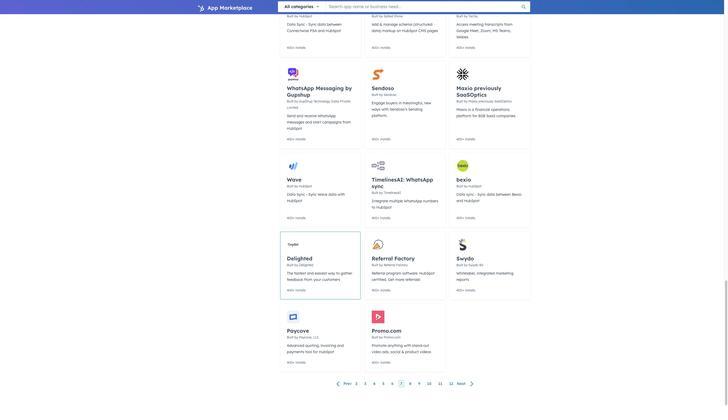 Task type: describe. For each thing, give the bounding box(es) containing it.
by inside swydo built by swydo bv
[[464, 263, 468, 267]]

400 for referral factory
[[372, 288, 378, 292]]

hubspot inside integrate multiple whatsapp numbers to hubspot
[[376, 205, 392, 210]]

built inside swydo built by swydo bv
[[457, 263, 463, 267]]

hubspot inside the wave built by hubspot
[[299, 184, 312, 188]]

multiple
[[389, 199, 403, 203]]

built inside timelinesai: whatsapp sync built by timelinesai
[[372, 191, 378, 195]]

built inside the wave built by hubspot
[[287, 184, 294, 188]]

private
[[340, 99, 351, 103]]

ms
[[493, 28, 498, 33]]

messaging
[[316, 85, 344, 91]]

400 + installs for delighted
[[287, 288, 306, 292]]

stand-
[[412, 343, 423, 348]]

built inside the connectwise psa built by hubspot
[[287, 14, 294, 18]]

meeting
[[469, 22, 484, 27]]

& inside the promote anything with stand-out video ads, social & product videos
[[402, 350, 404, 354]]

installs for swydo
[[465, 288, 475, 292]]

between for connectwise psa
[[327, 22, 342, 27]]

6
[[391, 381, 394, 386]]

the
[[287, 271, 293, 276]]

send
[[287, 114, 296, 118]]

prev button
[[334, 380, 354, 387]]

next button
[[455, 380, 477, 387]]

from for whatsapp messaging by gupshup
[[343, 120, 351, 125]]

installs for whatsapp messaging by gupshup
[[296, 137, 306, 141]]

google
[[457, 28, 469, 33]]

platform.
[[372, 113, 388, 118]]

by inside the tactiq built by tactiq
[[464, 14, 468, 18]]

timelinesai:
[[372, 176, 405, 183]]

data sync - sync data between bexio and hubspot
[[457, 192, 522, 203]]

400 + installs for whatsapp messaging by gupshup
[[287, 137, 306, 141]]

llc.
[[313, 335, 320, 339]]

on
[[397, 28, 401, 33]]

whatsapp inside timelinesai: whatsapp sync built by timelinesai
[[406, 176, 433, 183]]

400 for timelinesai: whatsapp sync
[[372, 216, 378, 220]]

add
[[372, 22, 379, 27]]

categories
[[291, 4, 313, 9]]

400 for schema helper
[[372, 46, 378, 50]]

400 + installs for tactiq
[[457, 46, 475, 50]]

installs for promo.com
[[380, 361, 391, 364]]

data for bexio
[[457, 192, 465, 197]]

0 vertical spatial factory
[[394, 255, 415, 262]]

helper
[[394, 6, 412, 13]]

companies.
[[496, 114, 516, 118]]

+ for swydo
[[462, 288, 464, 292]]

all
[[285, 4, 290, 9]]

3
[[364, 381, 366, 386]]

installs for paycove
[[296, 361, 306, 364]]

quoting,
[[305, 343, 320, 348]]

out
[[423, 343, 429, 348]]

technology
[[314, 99, 330, 103]]

gupshup
[[287, 91, 310, 98]]

1 vertical spatial tactiq
[[469, 14, 478, 18]]

built inside referral factory built by referral factory
[[372, 263, 378, 267]]

400 + installs for timelinesai: whatsapp sync
[[372, 216, 391, 220]]

400 + installs for sendoso
[[372, 137, 391, 141]]

integrated
[[477, 271, 495, 276]]

400 + installs for paycove
[[287, 361, 306, 364]]

get
[[388, 277, 394, 282]]

+ for whatsapp messaging by gupshup
[[293, 137, 295, 141]]

0 vertical spatial previously
[[474, 85, 501, 91]]

hubspot inside add & manage schema (structured data) markup on hubspot cms pages
[[402, 28, 417, 33]]

whatsapp messaging by gupshup built by gupshup technology india private limited
[[287, 85, 352, 110]]

data inside data sync - sync wave data with hubspot
[[328, 192, 337, 197]]

sync inside timelinesai: whatsapp sync built by timelinesai
[[372, 183, 384, 189]]

+ for bexio
[[462, 216, 464, 220]]

sendoso built by sendoso
[[372, 85, 397, 97]]

manage
[[383, 22, 398, 27]]

whatsapp inside integrate multiple whatsapp numbers to hubspot
[[404, 199, 422, 203]]

1 vertical spatial referral
[[384, 263, 395, 267]]

data for built
[[487, 192, 495, 197]]

schema
[[372, 6, 393, 13]]

to inside integrate multiple whatsapp numbers to hubspot
[[372, 205, 375, 210]]

maxio for saasoptics
[[457, 85, 473, 91]]

whitelabel, integrated marketing reports
[[457, 271, 514, 282]]

& inside add & manage schema (structured data) markup on hubspot cms pages
[[380, 22, 382, 27]]

and down receive
[[305, 120, 312, 125]]

by inside timelinesai: whatsapp sync built by timelinesai
[[379, 191, 383, 195]]

and inside advanced quoting, invoicing and payments tool for hubspot
[[337, 343, 344, 348]]

pagination navigation
[[280, 380, 530, 387]]

400 for paycove
[[287, 361, 293, 364]]

invoicing
[[321, 343, 336, 348]]

cms
[[418, 28, 426, 33]]

app
[[208, 4, 218, 11]]

paycove,
[[299, 335, 312, 339]]

by inside bexio built by hubspot
[[464, 184, 468, 188]]

installs for delighted
[[296, 288, 306, 292]]

400 + installs for referral factory
[[372, 288, 391, 292]]

10 button
[[425, 380, 433, 387]]

promote anything with stand-out video ads, social & product videos
[[372, 343, 431, 354]]

11 button
[[437, 380, 444, 387]]

whatsapp inside the send and receive whatsapp messages and start campaigns from hubspot
[[318, 114, 336, 118]]

2
[[355, 381, 357, 386]]

hubspot inside data sync - sync wave data with hubspot
[[287, 198, 302, 203]]

installs for bexio
[[465, 216, 475, 220]]

timelinesai
[[384, 191, 401, 195]]

marketplace
[[220, 4, 252, 11]]

reports
[[457, 277, 469, 282]]

- for wave
[[306, 192, 307, 197]]

by inside 'promo.com built by promo.com'
[[379, 335, 383, 339]]

sync inside data sync - sync data between bexio and hubspot
[[466, 192, 474, 197]]

1 vertical spatial saasoptics
[[494, 99, 512, 103]]

400 for bexio
[[457, 216, 462, 220]]

receive
[[304, 114, 317, 118]]

bexio
[[512, 192, 522, 197]]

sync for wave
[[308, 192, 317, 197]]

(structured
[[413, 22, 432, 27]]

ways
[[372, 107, 381, 112]]

1 vertical spatial maxio
[[469, 99, 478, 103]]

built inside 'promo.com built by promo.com'
[[372, 335, 378, 339]]

9 button
[[416, 380, 422, 387]]

installs for connectwise psa
[[296, 46, 306, 50]]

0 vertical spatial tactiq
[[457, 6, 473, 13]]

built inside the tactiq built by tactiq
[[457, 14, 463, 18]]

7
[[400, 381, 402, 386]]

for for by
[[313, 350, 318, 354]]

software.
[[402, 271, 418, 276]]

integrate multiple whatsapp numbers to hubspot
[[372, 199, 438, 210]]

webex
[[457, 35, 468, 39]]

all categories button
[[278, 1, 326, 12]]

400 for wave
[[287, 216, 293, 220]]

+ for promo.com
[[378, 361, 379, 364]]

start
[[313, 120, 321, 125]]

between for bexio
[[496, 192, 511, 197]]

by up private
[[345, 85, 352, 91]]

salted
[[384, 14, 393, 18]]

by inside the connectwise psa built by hubspot
[[294, 14, 298, 18]]

referral program software. hubspot certified. get more referrals!
[[372, 271, 435, 282]]

send and receive whatsapp messages and start campaigns from hubspot
[[287, 114, 351, 131]]

400 for whatsapp messaging by gupshup
[[287, 137, 293, 141]]

+ for connectwise psa
[[293, 46, 295, 50]]

built inside schema helper built by salted stone
[[372, 14, 378, 18]]

a
[[472, 107, 474, 112]]

installs for timelinesai: whatsapp sync
[[380, 216, 391, 220]]

5
[[382, 381, 385, 386]]

pages
[[427, 28, 438, 33]]

all categories
[[285, 4, 313, 9]]

data for psa
[[318, 22, 326, 27]]

5 button
[[381, 380, 386, 387]]

fastest
[[294, 271, 306, 276]]

sync for bexio
[[478, 192, 486, 197]]

psa inside data sync - sync data between connectwise psa and hubspot
[[310, 28, 317, 33]]

and up messages
[[297, 114, 303, 118]]

12
[[449, 381, 453, 386]]

1 vertical spatial delighted
[[299, 263, 313, 267]]

0 vertical spatial swydo
[[457, 255, 474, 262]]

wave inside the wave built by hubspot
[[287, 176, 302, 183]]

by down gupshup
[[294, 99, 298, 103]]

data for wave
[[287, 192, 296, 197]]

gupshup
[[299, 99, 313, 103]]

Search app name or business need... search field
[[326, 1, 530, 12]]

meaningful,
[[403, 101, 423, 105]]

built inside sendoso built by sendoso
[[372, 93, 378, 97]]

platform
[[457, 114, 471, 118]]

built inside the whatsapp messaging by gupshup built by gupshup technology india private limited
[[287, 99, 294, 103]]

data for connectwise
[[287, 22, 296, 27]]

with inside the promote anything with stand-out video ads, social & product videos
[[404, 343, 411, 348]]

teams,
[[499, 28, 511, 33]]

400 for tactiq
[[457, 46, 462, 50]]

by inside sendoso built by sendoso
[[379, 93, 383, 97]]

customers
[[322, 277, 340, 282]]

sendoso's
[[390, 107, 407, 112]]

program
[[386, 271, 401, 276]]

8 button
[[407, 380, 413, 387]]

400 + installs for bexio
[[457, 216, 475, 220]]

is
[[468, 107, 471, 112]]



Task type: vqa. For each thing, say whether or not it's contained in the screenshot.


Task type: locate. For each thing, give the bounding box(es) containing it.
to down integrate
[[372, 205, 375, 210]]

campaigns
[[322, 120, 342, 125]]

maxio up is
[[457, 85, 473, 91]]

installs for schema helper
[[380, 46, 391, 50]]

whatsapp up numbers
[[406, 176, 433, 183]]

0 horizontal spatial data
[[318, 22, 326, 27]]

+ for referral factory
[[378, 288, 379, 292]]

7 button
[[399, 380, 404, 387]]

with inside engage buyers in meaningful, new ways with sendoso's sending platform.
[[382, 107, 389, 112]]

1 vertical spatial &
[[402, 350, 404, 354]]

markup
[[382, 28, 396, 33]]

0 vertical spatial delighted
[[287, 255, 312, 262]]

- inside data sync - sync wave data with hubspot
[[306, 192, 307, 197]]

built inside bexio built by hubspot
[[457, 184, 463, 188]]

timelinesai: whatsapp sync built by timelinesai
[[372, 176, 433, 195]]

data inside data sync - sync data between bexio and hubspot
[[487, 192, 495, 197]]

from left your
[[304, 277, 312, 282]]

hubspot inside the send and receive whatsapp messages and start campaigns from hubspot
[[287, 126, 302, 131]]

2 vertical spatial maxio
[[457, 107, 467, 112]]

your
[[314, 277, 321, 282]]

advanced
[[287, 343, 304, 348]]

by up engage
[[379, 93, 383, 97]]

from inside the send and receive whatsapp messages and start campaigns from hubspot
[[343, 120, 351, 125]]

from up the 'teams,'
[[504, 22, 513, 27]]

+ for maxio previously saasoptics
[[462, 137, 464, 141]]

promo.com up anything
[[384, 335, 401, 339]]

400 + installs for wave
[[287, 216, 306, 220]]

1 vertical spatial factory
[[396, 263, 408, 267]]

installs for referral factory
[[380, 288, 391, 292]]

whitelabel,
[[457, 271, 476, 276]]

1 horizontal spatial with
[[382, 107, 389, 112]]

by up integrate
[[379, 191, 383, 195]]

with
[[382, 107, 389, 112], [338, 192, 345, 197], [404, 343, 411, 348]]

add & manage schema (structured data) markup on hubspot cms pages
[[372, 22, 438, 33]]

engage buyers in meaningful, new ways with sendoso's sending platform.
[[372, 101, 431, 118]]

400 for connectwise psa
[[287, 46, 293, 50]]

meet,
[[470, 28, 480, 33]]

1 horizontal spatial psa
[[323, 6, 333, 13]]

4
[[373, 381, 376, 386]]

and inside the fastest and easiest way to gather feedback from your customers
[[307, 271, 314, 276]]

saasoptics up "a" at the right of page
[[457, 91, 487, 98]]

by inside schema helper built by salted stone
[[379, 14, 383, 18]]

data inside data sync - sync data between connectwise psa and hubspot
[[318, 22, 326, 27]]

promo.com inside 'promo.com built by promo.com'
[[384, 335, 401, 339]]

0 vertical spatial psa
[[323, 6, 333, 13]]

2 horizontal spatial data
[[487, 192, 495, 197]]

from for delighted
[[304, 277, 312, 282]]

sendoso up engage
[[372, 85, 394, 91]]

bexio built by hubspot
[[457, 176, 482, 188]]

and up your
[[307, 271, 314, 276]]

2 horizontal spatial from
[[504, 22, 513, 27]]

between inside data sync - sync data between connectwise psa and hubspot
[[327, 22, 342, 27]]

between
[[327, 22, 342, 27], [496, 192, 511, 197]]

buyers
[[386, 101, 398, 105]]

0 horizontal spatial to
[[336, 271, 340, 276]]

1 vertical spatial psa
[[310, 28, 317, 33]]

certified.
[[372, 277, 387, 282]]

by inside maxio previously saasoptics built by maxio previously saasoptics
[[464, 99, 468, 103]]

installs for maxio previously saasoptics
[[465, 137, 475, 141]]

1 horizontal spatial to
[[372, 205, 375, 210]]

by up certified.
[[379, 263, 383, 267]]

installs for wave
[[296, 216, 306, 220]]

saasoptics
[[457, 91, 487, 98], [494, 99, 512, 103]]

0 vertical spatial referral
[[372, 255, 393, 262]]

built inside maxio previously saasoptics built by maxio previously saasoptics
[[457, 99, 463, 103]]

referral for program
[[372, 271, 385, 276]]

0 horizontal spatial psa
[[310, 28, 317, 33]]

hubspot inside the connectwise psa built by hubspot
[[299, 14, 312, 18]]

delighted
[[287, 255, 312, 262], [299, 263, 313, 267]]

maxio for a
[[457, 107, 467, 112]]

referral inside referral program software. hubspot certified. get more referrals!
[[372, 271, 385, 276]]

400 for promo.com
[[372, 361, 378, 364]]

to right the way
[[336, 271, 340, 276]]

data)
[[372, 28, 381, 33]]

saasoptics up operations
[[494, 99, 512, 103]]

sendoso
[[372, 85, 394, 91], [384, 93, 397, 97]]

0 horizontal spatial with
[[338, 192, 345, 197]]

0 vertical spatial promo.com
[[372, 327, 401, 334]]

zoom,
[[481, 28, 492, 33]]

saas
[[486, 114, 495, 118]]

sync inside data sync - sync data between bexio and hubspot
[[478, 192, 486, 197]]

and
[[318, 28, 325, 33], [297, 114, 303, 118], [305, 120, 312, 125], [457, 198, 463, 203], [307, 271, 314, 276], [337, 343, 344, 348]]

bv
[[479, 263, 484, 267]]

hubspot inside referral program software. hubspot certified. get more referrals!
[[419, 271, 435, 276]]

hubspot inside data sync - sync data between connectwise psa and hubspot
[[326, 28, 341, 33]]

and right invoicing
[[337, 343, 344, 348]]

0 vertical spatial with
[[382, 107, 389, 112]]

by down paycove
[[294, 335, 298, 339]]

with for sendoso
[[382, 107, 389, 112]]

and inside data sync - sync data between connectwise psa and hubspot
[[318, 28, 325, 33]]

1 vertical spatial sync
[[466, 192, 474, 197]]

sync up integrate
[[372, 183, 384, 189]]

400 for sendoso
[[372, 137, 378, 141]]

400 + installs for maxio previously saasoptics
[[457, 137, 475, 141]]

factory
[[394, 255, 415, 262], [396, 263, 408, 267]]

video
[[372, 350, 381, 354]]

by down the schema
[[379, 14, 383, 18]]

+ for wave
[[293, 216, 295, 220]]

integrate
[[372, 199, 388, 203]]

limited
[[287, 106, 298, 110]]

+ for schema helper
[[378, 46, 379, 50]]

2 vertical spatial from
[[304, 277, 312, 282]]

installs
[[296, 46, 306, 50], [380, 46, 391, 50], [465, 46, 475, 50], [296, 137, 306, 141], [380, 137, 391, 141], [465, 137, 475, 141], [296, 216, 306, 220], [380, 216, 391, 220], [465, 216, 475, 220], [296, 288, 306, 292], [380, 288, 391, 292], [465, 288, 475, 292], [296, 361, 306, 364], [380, 361, 391, 364]]

& right social
[[402, 350, 404, 354]]

& right add
[[380, 22, 382, 27]]

connectwise
[[287, 28, 309, 33]]

4 button
[[371, 380, 377, 387]]

0 vertical spatial saasoptics
[[457, 91, 487, 98]]

schema
[[399, 22, 412, 27]]

1 horizontal spatial saasoptics
[[494, 99, 512, 103]]

maxio previously saasoptics built by maxio previously saasoptics
[[457, 85, 512, 103]]

0 horizontal spatial for
[[313, 350, 318, 354]]

for inside maxio is a financial operations platform for b2b saas companies.
[[472, 114, 477, 118]]

built
[[287, 14, 294, 18], [372, 14, 378, 18], [457, 14, 463, 18], [372, 93, 378, 97], [287, 99, 294, 103], [457, 99, 463, 103], [287, 184, 294, 188], [457, 184, 463, 188], [372, 191, 378, 195], [287, 263, 294, 267], [372, 263, 378, 267], [457, 263, 463, 267], [287, 335, 294, 339], [372, 335, 378, 339]]

by up platform
[[464, 99, 468, 103]]

the fastest and easiest way to gather feedback from your customers
[[287, 271, 352, 282]]

promo.com built by promo.com
[[372, 327, 401, 339]]

hubspot inside data sync - sync data between bexio and hubspot
[[464, 198, 480, 203]]

data down the wave built by hubspot
[[287, 192, 296, 197]]

0 vertical spatial wave
[[287, 176, 302, 183]]

by up the access
[[464, 14, 468, 18]]

access meeting transcripts from google meet, zoom,  ms teams, webex
[[457, 22, 513, 39]]

built inside delighted built by delighted
[[287, 263, 294, 267]]

whatsapp
[[287, 85, 314, 91], [318, 114, 336, 118], [406, 176, 433, 183], [404, 199, 422, 203]]

data inside data sync - sync wave data with hubspot
[[287, 192, 296, 197]]

0 vertical spatial maxio
[[457, 85, 473, 91]]

data down bexio built by hubspot
[[457, 192, 465, 197]]

1 horizontal spatial &
[[402, 350, 404, 354]]

between inside data sync - sync data between bexio and hubspot
[[496, 192, 511, 197]]

400 for delighted
[[287, 288, 293, 292]]

ads,
[[382, 350, 390, 354]]

0 horizontal spatial between
[[327, 22, 342, 27]]

product
[[405, 350, 419, 354]]

by inside the wave built by hubspot
[[294, 184, 298, 188]]

for
[[472, 114, 477, 118], [313, 350, 318, 354]]

0 vertical spatial to
[[372, 205, 375, 210]]

2 horizontal spatial with
[[404, 343, 411, 348]]

whatsapp up campaigns
[[318, 114, 336, 118]]

referral for factory
[[372, 255, 393, 262]]

for right tool
[[313, 350, 318, 354]]

- inside data sync - sync data between connectwise psa and hubspot
[[306, 22, 307, 27]]

swydo built by swydo bv
[[457, 255, 484, 267]]

with inside data sync - sync wave data with hubspot
[[338, 192, 345, 197]]

promote
[[372, 343, 387, 348]]

stone
[[394, 14, 403, 18]]

data inside data sync - sync data between connectwise psa and hubspot
[[287, 22, 296, 27]]

bexio
[[457, 176, 471, 183]]

1 vertical spatial previously
[[479, 99, 494, 103]]

by down "bexio"
[[464, 184, 468, 188]]

numbers
[[423, 199, 438, 203]]

social
[[391, 350, 401, 354]]

data inside data sync - sync data between bexio and hubspot
[[457, 192, 465, 197]]

swydo
[[457, 255, 474, 262], [469, 263, 479, 267]]

400 + installs for schema helper
[[372, 46, 391, 50]]

by down "all categories"
[[294, 14, 298, 18]]

from inside access meeting transcripts from google meet, zoom,  ms teams, webex
[[504, 22, 513, 27]]

from right campaigns
[[343, 120, 351, 125]]

1 vertical spatial to
[[336, 271, 340, 276]]

- inside data sync - sync data between bexio and hubspot
[[475, 192, 477, 197]]

maxio up "a" at the right of page
[[469, 99, 478, 103]]

maxio up platform
[[457, 107, 467, 112]]

0 vertical spatial between
[[327, 22, 342, 27]]

1 horizontal spatial between
[[496, 192, 511, 197]]

400 + installs for swydo
[[457, 288, 475, 292]]

+ for delighted
[[293, 288, 295, 292]]

built inside paycove built by paycove, llc.
[[287, 335, 294, 339]]

paycove built by paycove, llc.
[[287, 327, 320, 339]]

sync
[[372, 183, 384, 189], [466, 192, 474, 197]]

maxio
[[457, 85, 473, 91], [469, 99, 478, 103], [457, 107, 467, 112]]

0 vertical spatial &
[[380, 22, 382, 27]]

2 button
[[354, 380, 359, 387]]

with for wave
[[338, 192, 345, 197]]

0 vertical spatial sync
[[372, 183, 384, 189]]

0 vertical spatial for
[[472, 114, 477, 118]]

wave inside data sync - sync wave data with hubspot
[[318, 192, 327, 197]]

hubspot inside advanced quoting, invoicing and payments tool for hubspot
[[319, 350, 334, 354]]

+ for timelinesai: whatsapp sync
[[378, 216, 379, 220]]

access
[[457, 22, 468, 27]]

tactiq up the access
[[457, 6, 473, 13]]

psa up data sync - sync data between connectwise psa and hubspot
[[323, 6, 333, 13]]

1 vertical spatial between
[[496, 192, 511, 197]]

wave built by hubspot
[[287, 176, 312, 188]]

by up data sync - sync wave data with hubspot
[[294, 184, 298, 188]]

swydo up whitelabel,
[[457, 255, 474, 262]]

and down bexio built by hubspot
[[457, 198, 463, 203]]

sendoso up buyers
[[384, 93, 397, 97]]

for for saasoptics
[[472, 114, 477, 118]]

1 vertical spatial promo.com
[[384, 335, 401, 339]]

400 + installs for connectwise psa
[[287, 46, 306, 50]]

0 horizontal spatial saasoptics
[[457, 91, 487, 98]]

data up connectwise
[[287, 22, 296, 27]]

tactiq
[[457, 6, 473, 13], [469, 14, 478, 18]]

1 vertical spatial wave
[[318, 192, 327, 197]]

installs for sendoso
[[380, 137, 391, 141]]

1 vertical spatial swydo
[[469, 263, 479, 267]]

- for connectwise
[[306, 22, 307, 27]]

connectwise psa built by hubspot
[[287, 6, 333, 18]]

- down bexio built by hubspot
[[475, 192, 477, 197]]

by up fastest
[[294, 263, 298, 267]]

by inside referral factory built by referral factory
[[379, 263, 383, 267]]

0 vertical spatial sendoso
[[372, 85, 394, 91]]

next
[[457, 381, 466, 386]]

12 button
[[447, 380, 455, 387]]

&
[[380, 22, 382, 27], [402, 350, 404, 354]]

psa right connectwise
[[310, 28, 317, 33]]

tactiq up meeting at top
[[469, 14, 478, 18]]

whatsapp inside the whatsapp messaging by gupshup built by gupshup technology india private limited
[[287, 85, 314, 91]]

0 horizontal spatial sync
[[372, 183, 384, 189]]

factory up software.
[[394, 255, 415, 262]]

prev
[[344, 381, 352, 386]]

1 horizontal spatial wave
[[318, 192, 327, 197]]

400 + installs for promo.com
[[372, 361, 391, 364]]

by inside delighted built by delighted
[[294, 263, 298, 267]]

whatsapp right multiple on the right of the page
[[404, 199, 422, 203]]

10
[[427, 381, 432, 386]]

- for bexio
[[475, 192, 477, 197]]

and inside data sync - sync data between bexio and hubspot
[[457, 198, 463, 203]]

advanced quoting, invoicing and payments tool for hubspot
[[287, 343, 344, 354]]

1 horizontal spatial data
[[328, 192, 337, 197]]

for inside advanced quoting, invoicing and payments tool for hubspot
[[313, 350, 318, 354]]

b2b
[[478, 114, 485, 118]]

sync for connectwise psa
[[308, 22, 317, 27]]

8
[[409, 381, 411, 386]]

1 horizontal spatial sync
[[466, 192, 474, 197]]

by
[[294, 14, 298, 18], [379, 14, 383, 18], [464, 14, 468, 18], [345, 85, 352, 91], [379, 93, 383, 97], [294, 99, 298, 103], [464, 99, 468, 103], [294, 184, 298, 188], [464, 184, 468, 188], [379, 191, 383, 195], [294, 263, 298, 267], [379, 263, 383, 267], [464, 263, 468, 267], [294, 335, 298, 339], [379, 335, 383, 339]]

400 for maxio previously saasoptics
[[457, 137, 462, 141]]

2 vertical spatial referral
[[372, 271, 385, 276]]

sync down bexio built by hubspot
[[466, 192, 474, 197]]

promo.com up the promote
[[372, 327, 401, 334]]

to inside the fastest and easiest way to gather feedback from your customers
[[336, 271, 340, 276]]

1 vertical spatial with
[[338, 192, 345, 197]]

- down the wave built by hubspot
[[306, 192, 307, 197]]

3 button
[[362, 380, 368, 387]]

operations
[[491, 107, 510, 112]]

to
[[372, 205, 375, 210], [336, 271, 340, 276]]

1 horizontal spatial from
[[343, 120, 351, 125]]

1 vertical spatial sendoso
[[384, 93, 397, 97]]

by up the promote
[[379, 335, 383, 339]]

for down "a" at the right of page
[[472, 114, 477, 118]]

+ for sendoso
[[378, 137, 379, 141]]

1 vertical spatial from
[[343, 120, 351, 125]]

0 horizontal spatial wave
[[287, 176, 302, 183]]

1 vertical spatial for
[[313, 350, 318, 354]]

whatsapp up the gupshup
[[287, 85, 314, 91]]

+ for tactiq
[[462, 46, 464, 50]]

0 horizontal spatial &
[[380, 22, 382, 27]]

payments
[[287, 350, 304, 354]]

by inside paycove built by paycove, llc.
[[294, 335, 298, 339]]

installs for tactiq
[[465, 46, 475, 50]]

by up whitelabel,
[[464, 263, 468, 267]]

factory up referral program software. hubspot certified. get more referrals!
[[396, 263, 408, 267]]

0 vertical spatial from
[[504, 22, 513, 27]]

- up connectwise
[[306, 22, 307, 27]]

9
[[418, 381, 420, 386]]

400 for swydo
[[457, 288, 462, 292]]

1 horizontal spatial for
[[472, 114, 477, 118]]

maxio inside maxio is a financial operations platform for b2b saas companies.
[[457, 107, 467, 112]]

2 vertical spatial with
[[404, 343, 411, 348]]

new
[[424, 101, 431, 105]]

from inside the fastest and easiest way to gather feedback from your customers
[[304, 277, 312, 282]]

app marketplace
[[208, 4, 252, 11]]

psa inside the connectwise psa built by hubspot
[[323, 6, 333, 13]]

0 horizontal spatial from
[[304, 277, 312, 282]]

+ for paycove
[[293, 361, 295, 364]]

data sync - sync data between connectwise psa and hubspot
[[287, 22, 342, 33]]

hubspot inside bexio built by hubspot
[[469, 184, 482, 188]]

and down the connectwise psa built by hubspot
[[318, 28, 325, 33]]

swydo left bv
[[469, 263, 479, 267]]



